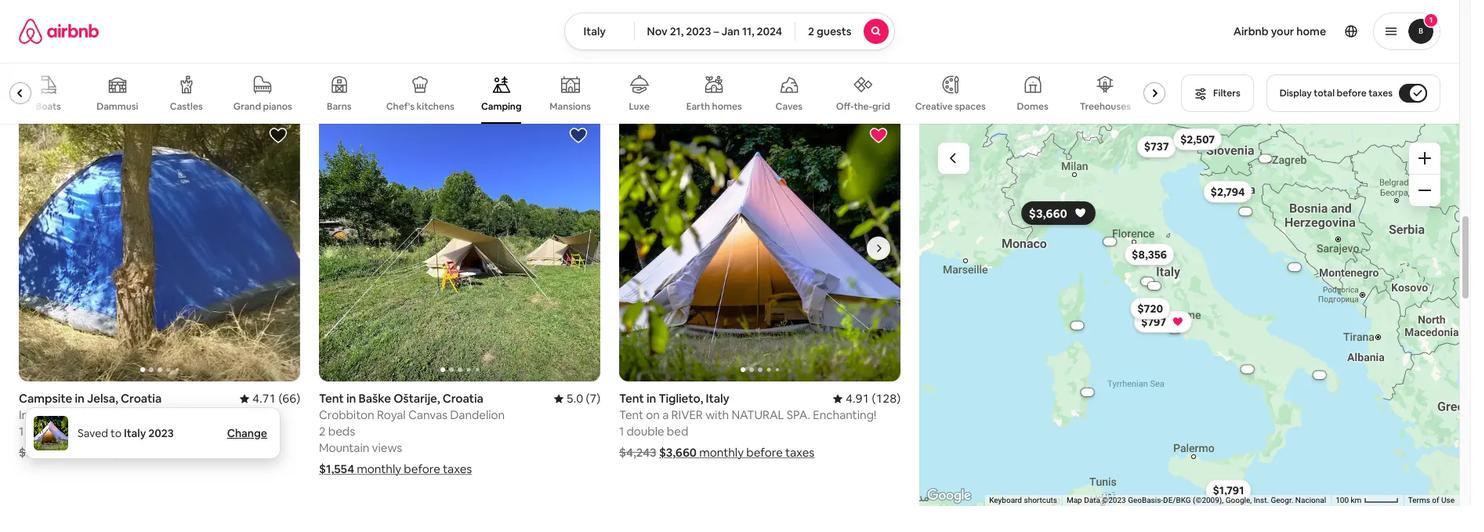 Task type: vqa. For each thing, say whether or not it's contained in the screenshot.
guests
yes



Task type: locate. For each thing, give the bounding box(es) containing it.
(7)
[[586, 391, 601, 406]]

bed down agriturismo-
[[627, 29, 648, 44]]

croatia up saved to italy 2023
[[121, 391, 162, 406]]

bed down incredible
[[26, 424, 48, 439]]

camping right kitchens
[[481, 100, 522, 113]]

mountain
[[619, 46, 670, 61], [319, 441, 370, 456]]

1 vertical spatial camping
[[123, 408, 172, 423]]

$797 down $8,356 "button"
[[1142, 315, 1167, 329]]

home
[[1297, 24, 1327, 38]]

2
[[808, 24, 815, 38], [19, 29, 25, 44], [319, 424, 326, 439]]

0 horizontal spatial $797
[[54, 67, 81, 82]]

None search field
[[564, 13, 896, 50]]

0 horizontal spatial 2
[[19, 29, 25, 44]]

boats
[[36, 100, 61, 113]]

4.91
[[846, 391, 870, 406]]

grand pianos
[[234, 100, 292, 113]]

views
[[99, 46, 129, 61], [737, 46, 767, 61], [372, 441, 402, 456]]

geobasis-
[[1129, 496, 1164, 505]]

2023 right to
[[148, 427, 174, 441]]

mountain up the $2,432
[[619, 46, 670, 61]]

1 horizontal spatial camping
[[481, 100, 522, 113]]

$2,786 $2,274 monthly before taxes
[[319, 50, 512, 65]]

0 horizontal spatial and
[[55, 46, 75, 61]]

in inside tent in baške oštarije, croatia crobbiton royal canvas dandelion 2 beds mountain views $1,554 monthly before taxes
[[346, 391, 356, 406]]

piscina
[[792, 13, 829, 28]]

google map
showing 20 stays. including 4 saved stays. region
[[920, 124, 1460, 507]]

2 up beach
[[19, 29, 25, 44]]

$2,274 button
[[1095, 238, 1127, 246]]

pianos
[[263, 100, 292, 113]]

views up the monthly before taxes
[[737, 46, 767, 61]]

italy
[[584, 24, 606, 38], [706, 391, 730, 406], [124, 427, 146, 441]]

100 km button
[[1332, 496, 1404, 507]]

monthly right $1,554
[[357, 462, 402, 477]]

before up dammusi
[[131, 67, 167, 82]]

0 horizontal spatial $3,660
[[659, 446, 697, 460]]

in up on on the bottom
[[647, 391, 657, 406]]

monthly inside camper 2 beds beach and sea views $1,102 $797 monthly before taxes
[[84, 67, 128, 82]]

$2,274 inside button
[[1100, 239, 1114, 244]]

in
[[75, 391, 85, 406], [346, 391, 356, 406], [647, 391, 657, 406], [175, 408, 184, 423]]

0 vertical spatial mountain
[[619, 46, 670, 61]]

1 horizontal spatial beds
[[328, 424, 355, 439]]

0 horizontal spatial mountain
[[319, 441, 370, 456]]

0 vertical spatial italy
[[584, 24, 606, 38]]

2 inside tent in baške oštarije, croatia crobbiton royal canvas dandelion 2 beds mountain views $1,554 monthly before taxes
[[319, 424, 326, 439]]

$2,205
[[1238, 367, 1252, 372]]

4.71 out of 5 average rating,  66 reviews image
[[240, 391, 300, 406]]

in inside tent in tiglieto, italy tent on a river with natural spa. enchanting! 1 double bed $4,243 $3,660 monthly before taxes
[[647, 391, 657, 406]]

in up crobbiton
[[346, 391, 356, 406]]

beds down crobbiton
[[328, 424, 355, 439]]

$2,205 button
[[1233, 366, 1264, 374]]

spaces
[[955, 100, 986, 113]]

1 horizontal spatial 2
[[319, 424, 326, 439]]

tent for tent in tiglieto, italy tent on a river with natural spa. enchanting! 1 double bed $4,243 $3,660 monthly before taxes
[[619, 391, 644, 406]]

monthly down the with
[[700, 446, 744, 460]]

$2,274
[[358, 50, 394, 65], [1100, 239, 1114, 244]]

airbnb your home link
[[1225, 15, 1336, 48]]

1 horizontal spatial bed
[[627, 29, 648, 44]]

1 horizontal spatial views
[[372, 441, 402, 456]]

and inside camper 2 beds beach and sea views $1,102 $797 monthly before taxes
[[55, 46, 75, 61]]

before down natural
[[747, 446, 783, 460]]

2 left guests
[[808, 24, 815, 38]]

airbnb your home
[[1234, 24, 1327, 38]]

tent
[[319, 391, 344, 406], [619, 391, 644, 406], [619, 408, 644, 423]]

2 horizontal spatial bed
[[667, 424, 689, 439]]

saved to italy 2023
[[78, 427, 174, 441]]

$737 button
[[1138, 136, 1177, 158]]

monthly down sea
[[84, 67, 128, 82]]

creative
[[916, 100, 953, 113]]

0 vertical spatial beds
[[28, 29, 55, 44]]

beds
[[28, 29, 55, 44], [328, 424, 355, 439]]

earth
[[687, 100, 710, 113]]

and inside agriturismo-camere-restaurant-piscina 1 bed mountain and garden views
[[672, 46, 693, 61]]

100 km
[[1336, 496, 1364, 505]]

$8,356 button
[[1126, 244, 1175, 266]]

on
[[646, 408, 660, 423]]

in left "jelsa,"
[[75, 391, 85, 406]]

11,
[[743, 24, 755, 38]]

1
[[1430, 15, 1434, 25], [619, 29, 624, 44], [19, 424, 24, 439], [619, 424, 624, 439]]

0 vertical spatial $797
[[54, 67, 81, 82]]

1 vertical spatial beds
[[328, 424, 355, 439]]

taxes inside 'campsite in jelsa, croatia incredible paradise camping in medvidina bay 1 bed $713 $677 monthly before taxes'
[[162, 446, 192, 460]]

2 croatia from the left
[[443, 391, 484, 406]]

2 and from the left
[[672, 46, 693, 61]]

croatia up dandelion
[[443, 391, 484, 406]]

2 horizontal spatial italy
[[706, 391, 730, 406]]

terms
[[1409, 496, 1431, 505]]

$797 down sea
[[54, 67, 81, 82]]

monthly down saved
[[76, 446, 121, 460]]

1 horizontal spatial $2,274
[[1100, 239, 1114, 244]]

1 horizontal spatial mountain
[[619, 46, 670, 61]]

camping
[[481, 100, 522, 113], [123, 408, 172, 423]]

1 horizontal spatial $3,660
[[1030, 206, 1068, 221]]

taxes
[[483, 50, 512, 65], [170, 67, 199, 82], [785, 67, 814, 82], [1369, 87, 1393, 100], [162, 446, 192, 460], [786, 446, 815, 460], [443, 462, 472, 477]]

1 vertical spatial $3,660
[[659, 446, 697, 460]]

domes
[[1018, 100, 1049, 113]]

beds inside tent in baške oštarije, croatia crobbiton royal canvas dandelion 2 beds mountain views $1,554 monthly before taxes
[[328, 424, 355, 439]]

before up kitchens
[[444, 50, 480, 65]]

1 vertical spatial mountain
[[319, 441, 370, 456]]

none search field containing italy
[[564, 13, 896, 50]]

taxes inside tent in baške oštarije, croatia crobbiton royal canvas dandelion 2 beds mountain views $1,554 monthly before taxes
[[443, 462, 472, 477]]

use
[[1442, 496, 1455, 505]]

1 vertical spatial $797
[[1142, 315, 1167, 329]]

0 horizontal spatial croatia
[[121, 391, 162, 406]]

2 vertical spatial italy
[[124, 427, 146, 441]]

4.81 out of 5 average rating,  64 reviews image
[[540, 0, 601, 11]]

natural
[[732, 408, 785, 423]]

1 horizontal spatial $797
[[1142, 315, 1167, 329]]

zoom out image
[[1419, 184, 1432, 197]]

0 horizontal spatial italy
[[124, 427, 146, 441]]

tent up double
[[619, 391, 644, 406]]

mountain inside tent in baške oštarije, croatia crobbiton royal canvas dandelion 2 beds mountain views $1,554 monthly before taxes
[[319, 441, 370, 456]]

views right sea
[[99, 46, 129, 61]]

–
[[714, 24, 719, 38]]

garden
[[695, 46, 734, 61]]

0 horizontal spatial views
[[99, 46, 129, 61]]

$2,794
[[1212, 185, 1246, 199]]

grand
[[234, 100, 261, 113]]

1 vertical spatial $2,274
[[1100, 239, 1114, 244]]

and left sea
[[55, 46, 75, 61]]

views down royal
[[372, 441, 402, 456]]

before down saved to italy 2023
[[123, 446, 160, 460]]

italy up the with
[[706, 391, 730, 406]]

2 horizontal spatial 2
[[808, 24, 815, 38]]

$2,794 button
[[1205, 181, 1253, 203]]

bed down the river in the left bottom of the page
[[667, 424, 689, 439]]

1 inside dropdown button
[[1430, 15, 1434, 25]]

4.71 (66)
[[252, 391, 300, 406]]

$797 inside button
[[1142, 315, 1167, 329]]

$2,274 left $8,356 "button"
[[1100, 239, 1114, 244]]

map
[[1067, 496, 1083, 505]]

keyboard shortcuts button
[[990, 496, 1058, 507]]

0 horizontal spatial beds
[[28, 29, 55, 44]]

and down 21,
[[672, 46, 693, 61]]

1 horizontal spatial croatia
[[443, 391, 484, 406]]

group containing off-the-grid
[[0, 63, 1172, 124]]

camping up saved to italy 2023
[[123, 408, 172, 423]]

enchanting!
[[813, 408, 877, 423]]

0 horizontal spatial camping
[[123, 408, 172, 423]]

change button
[[227, 427, 267, 441]]

tent up crobbiton
[[319, 391, 344, 406]]

0 horizontal spatial 2023
[[148, 427, 174, 441]]

before down canvas
[[404, 462, 440, 477]]

before up caves
[[746, 67, 782, 82]]

mountain up $1,554
[[319, 441, 370, 456]]

©2023
[[1103, 496, 1127, 505]]

double
[[627, 424, 665, 439]]

to
[[111, 427, 122, 441]]

0 vertical spatial camping
[[481, 100, 522, 113]]

a
[[663, 408, 669, 423]]

tent inside tent in baške oštarije, croatia crobbiton royal canvas dandelion 2 beds mountain views $1,554 monthly before taxes
[[319, 391, 344, 406]]

display
[[1280, 87, 1312, 100]]

nov 21, 2023 – jan 11, 2024 button
[[634, 13, 796, 50]]

croatia inside 'campsite in jelsa, croatia incredible paradise camping in medvidina bay 1 bed $713 $677 monthly before taxes'
[[121, 391, 162, 406]]

1 horizontal spatial 2023
[[686, 24, 712, 38]]

display total before taxes
[[1280, 87, 1393, 100]]

croatia
[[121, 391, 162, 406], [443, 391, 484, 406]]

2 down crobbiton
[[319, 424, 326, 439]]

$2,507 button
[[1174, 128, 1223, 150]]

0 vertical spatial $2,274
[[358, 50, 394, 65]]

off-the-grid
[[837, 100, 891, 113]]

1 inside tent in tiglieto, italy tent on a river with natural spa. enchanting! 1 double bed $4,243 $3,660 monthly before taxes
[[619, 424, 624, 439]]

in left medvidina
[[175, 408, 184, 423]]

mansions
[[550, 100, 591, 113]]

0 horizontal spatial bed
[[26, 424, 48, 439]]

1 horizontal spatial italy
[[584, 24, 606, 38]]

taxes inside camper 2 beds beach and sea views $1,102 $797 monthly before taxes
[[170, 67, 199, 82]]

1 vertical spatial italy
[[706, 391, 730, 406]]

1 croatia from the left
[[121, 391, 162, 406]]

2 horizontal spatial views
[[737, 46, 767, 61]]

2023 left –
[[686, 24, 712, 38]]

tent in baške oštarije, croatia crobbiton royal canvas dandelion 2 beds mountain views $1,554 monthly before taxes
[[319, 391, 505, 477]]

1 and from the left
[[55, 46, 75, 61]]

$1,791 button
[[1207, 480, 1252, 502]]

italy right to
[[124, 427, 146, 441]]

google image
[[924, 486, 975, 507]]

camping inside group
[[481, 100, 522, 113]]

dammusi
[[97, 100, 138, 113]]

5.0
[[567, 391, 584, 406]]

$2,274 right '$2,786'
[[358, 50, 394, 65]]

views inside agriturismo-camere-restaurant-piscina 1 bed mountain and garden views
[[737, 46, 767, 61]]

0 vertical spatial 2023
[[686, 24, 712, 38]]

italy down 4.81 out of 5 average rating,  64 reviews image
[[584, 24, 606, 38]]

group for incredible paradise camping in medvidina bay
[[19, 115, 300, 382]]

group
[[0, 63, 1172, 124], [19, 115, 300, 382], [319, 115, 882, 382], [619, 115, 1183, 382]]

0 vertical spatial $3,660
[[1030, 206, 1068, 221]]

river
[[672, 408, 703, 423]]

2 guests
[[808, 24, 852, 38]]

1 horizontal spatial and
[[672, 46, 693, 61]]

beds down camper
[[28, 29, 55, 44]]

2 guests button
[[795, 13, 896, 50]]

21,
[[670, 24, 684, 38]]

4.71
[[252, 391, 276, 406]]



Task type: describe. For each thing, give the bounding box(es) containing it.
italy inside tent in tiglieto, italy tent on a river with natural spa. enchanting! 1 double bed $4,243 $3,660 monthly before taxes
[[706, 391, 730, 406]]

1 inside agriturismo-camere-restaurant-piscina 1 bed mountain and garden views
[[619, 29, 624, 44]]

2 inside camper 2 beds beach and sea views $1,102 $797 monthly before taxes
[[19, 29, 25, 44]]

before right total
[[1337, 87, 1367, 100]]

shortcuts
[[1024, 496, 1058, 505]]

monthly before taxes
[[699, 67, 814, 82]]

taxes inside tent in tiglieto, italy tent on a river with natural spa. enchanting! 1 double bed $4,243 $3,660 monthly before taxes
[[786, 446, 815, 460]]

monthly inside tent in tiglieto, italy tent on a river with natural spa. enchanting! 1 double bed $4,243 $3,660 monthly before taxes
[[700, 446, 744, 460]]

views inside camper 2 beds beach and sea views $1,102 $797 monthly before taxes
[[99, 46, 129, 61]]

jelsa,
[[87, 391, 118, 406]]

mountain inside agriturismo-camere-restaurant-piscina 1 bed mountain and garden views
[[619, 46, 670, 61]]

$8,356
[[1133, 248, 1168, 262]]

bed inside agriturismo-camere-restaurant-piscina 1 bed mountain and garden views
[[627, 29, 648, 44]]

of
[[1433, 496, 1440, 505]]

before inside 'campsite in jelsa, croatia incredible paradise camping in medvidina bay 1 bed $713 $677 monthly before taxes'
[[123, 446, 160, 460]]

2 inside button
[[808, 24, 815, 38]]

in for jelsa,
[[75, 391, 85, 406]]

royal
[[377, 408, 406, 423]]

km
[[1351, 496, 1362, 505]]

monthly up chef's kitchens
[[397, 50, 441, 65]]

dandelion
[[450, 408, 505, 423]]

spa.
[[787, 408, 811, 423]]

monthly inside tent in baške oštarije, croatia crobbiton royal canvas dandelion 2 beds mountain views $1,554 monthly before taxes
[[357, 462, 402, 477]]

bed inside tent in tiglieto, italy tent on a river with natural spa. enchanting! 1 double bed $4,243 $3,660 monthly before taxes
[[667, 424, 689, 439]]

data
[[1085, 496, 1101, 505]]

terms of use link
[[1409, 496, 1455, 505]]

castles
[[170, 100, 203, 113]]

$3,660 inside button
[[1030, 206, 1068, 221]]

campsite
[[19, 391, 72, 406]]

add to wishlist: tent in baške oštarije, croatia image
[[569, 126, 588, 145]]

beds inside camper 2 beds beach and sea views $1,102 $797 monthly before taxes
[[28, 29, 55, 44]]

total
[[1314, 87, 1335, 100]]

geogr.
[[1272, 496, 1294, 505]]

agriturismo-
[[619, 13, 686, 28]]

tiglieto,
[[659, 391, 704, 406]]

homes
[[712, 100, 742, 113]]

nov
[[647, 24, 668, 38]]

$720
[[1138, 302, 1164, 316]]

monthly down garden
[[699, 67, 743, 82]]

$737
[[1145, 140, 1170, 154]]

in for tiglieto,
[[647, 391, 657, 406]]

before inside tent in baške oštarije, croatia crobbiton royal canvas dandelion 2 beds mountain views $1,554 monthly before taxes
[[404, 462, 440, 477]]

crobbiton
[[319, 408, 375, 423]]

$677
[[47, 446, 74, 460]]

filters
[[1214, 87, 1241, 100]]

views inside tent in baške oštarije, croatia crobbiton royal canvas dandelion 2 beds mountain views $1,554 monthly before taxes
[[372, 441, 402, 456]]

tent in tiglieto, italy tent on a river with natural spa. enchanting! 1 double bed $4,243 $3,660 monthly before taxes
[[619, 391, 877, 460]]

2024
[[757, 24, 783, 38]]

group for crobbiton royal canvas dandelion
[[319, 115, 882, 382]]

paradise
[[75, 408, 120, 423]]

earth homes
[[687, 100, 742, 113]]

0 horizontal spatial $2,274
[[358, 50, 394, 65]]

$3,660 inside tent in tiglieto, italy tent on a river with natural spa. enchanting! 1 double bed $4,243 $3,660 monthly before taxes
[[659, 446, 697, 460]]

italy inside italy button
[[584, 24, 606, 38]]

incredible
[[19, 408, 72, 423]]

creative spaces
[[916, 100, 986, 113]]

4.91 out of 5 average rating,  128 reviews image
[[834, 391, 901, 406]]

$1,791
[[1214, 484, 1245, 498]]

medvidina
[[187, 408, 242, 423]]

agriturismo-camere-restaurant-piscina 1 bed mountain and garden views
[[619, 13, 829, 61]]

monthly before taxes button
[[659, 67, 814, 82]]

tent left on on the bottom
[[619, 408, 644, 423]]

bay
[[245, 408, 264, 423]]

1 button
[[1374, 13, 1441, 50]]

in for baške
[[346, 391, 356, 406]]

campsite in jelsa, croatia incredible paradise camping in medvidina bay 1 bed $713 $677 monthly before taxes
[[19, 391, 264, 460]]

with
[[706, 408, 729, 423]]

change
[[227, 427, 267, 441]]

oštarije,
[[394, 391, 440, 406]]

$1,102
[[19, 67, 52, 82]]

the-
[[854, 100, 873, 113]]

$713
[[19, 446, 44, 460]]

restaurant-
[[731, 13, 792, 28]]

camping inside 'campsite in jelsa, croatia incredible paradise camping in medvidina bay 1 bed $713 $677 monthly before taxes'
[[123, 408, 172, 423]]

filters button
[[1182, 74, 1254, 112]]

croatia inside tent in baške oštarije, croatia crobbiton royal canvas dandelion 2 beds mountain views $1,554 monthly before taxes
[[443, 391, 484, 406]]

camere-
[[686, 13, 731, 28]]

tent for tent in baške oštarije, croatia crobbiton royal canvas dandelion 2 beds mountain views $1,554 monthly before taxes
[[319, 391, 344, 406]]

before inside tent in tiglieto, italy tent on a river with natural spa. enchanting! 1 double bed $4,243 $3,660 monthly before taxes
[[747, 446, 783, 460]]

(128)
[[872, 391, 901, 406]]

2023 inside button
[[686, 24, 712, 38]]

map data ©2023 geobasis-de/bkg (©2009), google, inst. geogr. nacional
[[1067, 496, 1327, 505]]

(©2009),
[[1194, 496, 1224, 505]]

1 vertical spatial 2023
[[148, 427, 174, 441]]

4.91 (128)
[[846, 391, 901, 406]]

bed inside 'campsite in jelsa, croatia incredible paradise camping in medvidina bay 1 bed $713 $677 monthly before taxes'
[[26, 424, 48, 439]]

before inside camper 2 beds beach and sea views $1,102 $797 monthly before taxes
[[131, 67, 167, 82]]

profile element
[[915, 0, 1441, 63]]

100
[[1336, 496, 1350, 505]]

your
[[1272, 24, 1295, 38]]

grid
[[873, 100, 891, 113]]

remove from wishlist: tent in tiglieto, italy image
[[870, 126, 888, 145]]

zoom in image
[[1419, 152, 1432, 165]]

google,
[[1226, 496, 1253, 505]]

(66)
[[279, 391, 300, 406]]

chef's kitchens
[[386, 100, 455, 113]]

nov 21, 2023 – jan 11, 2024
[[647, 24, 783, 38]]

group for tent on a river with natural spa. enchanting!
[[619, 115, 1183, 382]]

off-
[[837, 100, 854, 113]]

inst.
[[1254, 496, 1270, 505]]

jan
[[722, 24, 740, 38]]

canvas
[[408, 408, 448, 423]]

caves
[[776, 100, 803, 113]]

kitchens
[[417, 100, 455, 113]]

add to wishlist: campsite in jelsa, croatia image
[[269, 126, 288, 145]]

sea
[[78, 46, 96, 61]]

monthly inside 'campsite in jelsa, croatia incredible paradise camping in medvidina bay 1 bed $713 $677 monthly before taxes'
[[76, 446, 121, 460]]

keyboard shortcuts
[[990, 496, 1058, 505]]

chef's
[[386, 100, 415, 113]]

1 inside 'campsite in jelsa, croatia incredible paradise camping in medvidina bay 1 bed $713 $677 monthly before taxes'
[[19, 424, 24, 439]]

saved
[[78, 427, 108, 441]]

$2,507 $737
[[1145, 132, 1216, 154]]

5.0 out of 5 average rating,  7 reviews image
[[554, 391, 601, 406]]

$797 inside camper 2 beds beach and sea views $1,102 $797 monthly before taxes
[[54, 67, 81, 82]]

beach
[[19, 46, 52, 61]]

5.0 (7)
[[567, 391, 601, 406]]

$4,243
[[619, 446, 657, 460]]

italy button
[[564, 13, 635, 50]]



